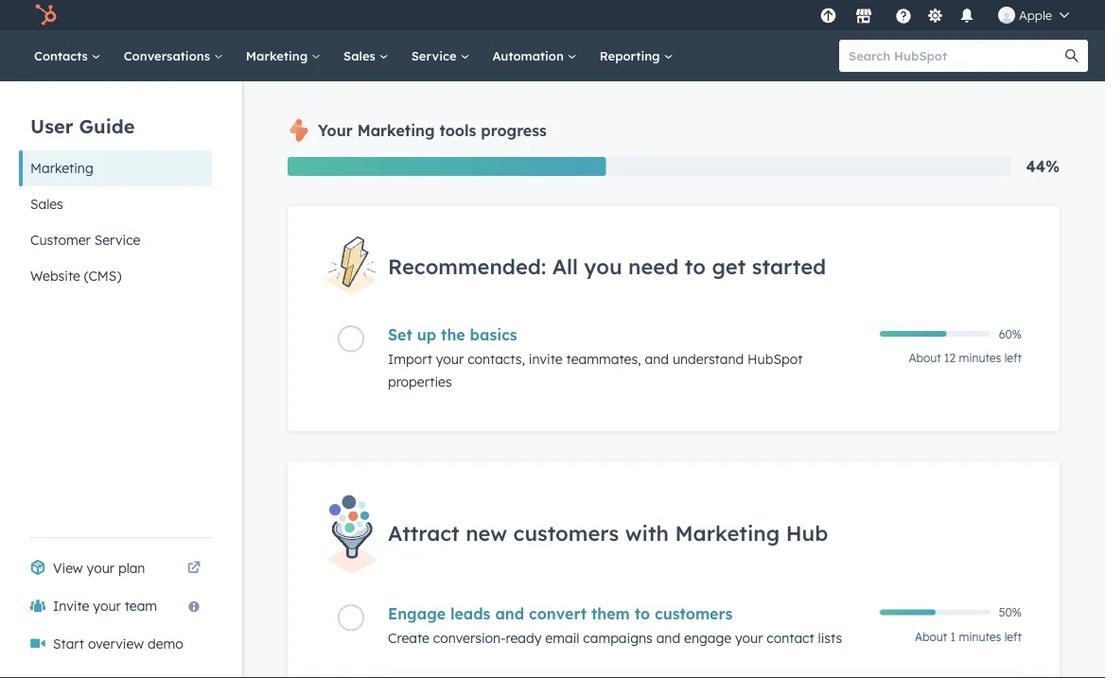 Task type: locate. For each thing, give the bounding box(es) containing it.
1 vertical spatial [object object] complete progress bar
[[880, 610, 936, 616]]

reporting link
[[588, 30, 685, 81]]

2 left from the top
[[1005, 630, 1022, 644]]

about for attract new customers with marketing hub
[[915, 630, 948, 644]]

1 vertical spatial sales
[[30, 196, 63, 212]]

import
[[388, 351, 432, 368]]

0 vertical spatial left
[[1005, 351, 1022, 366]]

about left 1
[[915, 630, 948, 644]]

overview
[[88, 636, 144, 653]]

minutes right 12
[[959, 351, 1002, 366]]

1 [object object] complete progress bar from the top
[[880, 331, 947, 337]]

1 vertical spatial customers
[[655, 604, 733, 623]]

upgrade image
[[820, 8, 837, 25]]

1 horizontal spatial sales
[[344, 48, 379, 63]]

service inside button
[[94, 232, 140, 248]]

customers up engage
[[655, 604, 733, 623]]

team
[[125, 598, 157, 615]]

about left 12
[[909, 351, 941, 366]]

left down 60%
[[1005, 351, 1022, 366]]

engage
[[388, 604, 446, 623]]

0 horizontal spatial service
[[94, 232, 140, 248]]

customers inside the engage leads and convert them to customers create conversion-ready email campaigns and engage your contact lists
[[655, 604, 733, 623]]

user guide views element
[[19, 81, 212, 294]]

set up the basics button
[[388, 326, 869, 345]]

to left get
[[685, 253, 706, 279]]

marketing button
[[19, 150, 212, 186]]

1 horizontal spatial to
[[685, 253, 706, 279]]

conversations
[[124, 48, 214, 63]]

lists
[[818, 630, 843, 646]]

marketing left hub
[[675, 520, 780, 546]]

about for recommended: all you need to get started
[[909, 351, 941, 366]]

to right them
[[635, 604, 650, 623]]

service down sales button
[[94, 232, 140, 248]]

your marketing tools progress
[[318, 121, 547, 140]]

minutes for attract new customers with marketing hub
[[959, 630, 1002, 644]]

engage leads and convert them to customers button
[[388, 604, 869, 623]]

customer
[[30, 232, 91, 248]]

invite
[[53, 598, 89, 615]]

attract new customers with marketing hub
[[388, 520, 828, 546]]

email
[[546, 630, 580, 646]]

search button
[[1056, 40, 1088, 72]]

automation link
[[481, 30, 588, 81]]

0 horizontal spatial to
[[635, 604, 650, 623]]

customers right 'new'
[[514, 520, 619, 546]]

0 vertical spatial [object object] complete progress bar
[[880, 331, 947, 337]]

[object object] complete progress bar
[[880, 331, 947, 337], [880, 610, 936, 616]]

your down the
[[436, 351, 464, 368]]

minutes right 1
[[959, 630, 1002, 644]]

0 vertical spatial about
[[909, 351, 941, 366]]

sales inside sales button
[[30, 196, 63, 212]]

1 horizontal spatial service
[[411, 48, 460, 63]]

help button
[[888, 0, 920, 30]]

1 minutes from the top
[[959, 351, 1002, 366]]

engage leads and convert them to customers create conversion-ready email campaigns and engage your contact lists
[[388, 604, 843, 646]]

marketplaces button
[[844, 0, 884, 30]]

search image
[[1066, 49, 1079, 62]]

contacts
[[34, 48, 92, 63]]

0 vertical spatial minutes
[[959, 351, 1002, 366]]

sales up customer
[[30, 196, 63, 212]]

1 vertical spatial to
[[635, 604, 650, 623]]

new
[[466, 520, 507, 546]]

2 minutes from the top
[[959, 630, 1002, 644]]

0 vertical spatial customers
[[514, 520, 619, 546]]

left for attract new customers with marketing hub
[[1005, 630, 1022, 644]]

customers
[[514, 520, 619, 546], [655, 604, 733, 623]]

view your plan link
[[19, 550, 212, 588]]

hub
[[786, 520, 828, 546]]

Search HubSpot search field
[[840, 40, 1071, 72]]

and up ready
[[495, 604, 524, 623]]

marketing
[[246, 48, 311, 63], [358, 121, 435, 140], [30, 160, 93, 177], [675, 520, 780, 546]]

1 vertical spatial service
[[94, 232, 140, 248]]

recommended: all you need to get started
[[388, 253, 826, 279]]

leads
[[451, 604, 491, 623]]

[object object] complete progress bar up 12
[[880, 331, 947, 337]]

marketing inside button
[[30, 160, 93, 177]]

0 vertical spatial service
[[411, 48, 460, 63]]

ready
[[506, 630, 542, 646]]

marketing link
[[235, 30, 332, 81]]

about
[[909, 351, 941, 366], [915, 630, 948, 644]]

1
[[951, 630, 956, 644]]

apple button
[[987, 0, 1081, 30]]

your left team
[[93, 598, 121, 615]]

0 horizontal spatial sales
[[30, 196, 63, 212]]

customer service button
[[19, 222, 212, 258]]

minutes
[[959, 351, 1002, 366], [959, 630, 1002, 644]]

marketplaces image
[[856, 9, 873, 26]]

1 horizontal spatial customers
[[655, 604, 733, 623]]

to
[[685, 253, 706, 279], [635, 604, 650, 623]]

service right sales 'link'
[[411, 48, 460, 63]]

website (cms) button
[[19, 258, 212, 294]]

0 vertical spatial to
[[685, 253, 706, 279]]

0 horizontal spatial customers
[[514, 520, 619, 546]]

service link
[[400, 30, 481, 81]]

left
[[1005, 351, 1022, 366], [1005, 630, 1022, 644]]

0 vertical spatial and
[[645, 351, 669, 368]]

contacts,
[[468, 351, 525, 368]]

start overview demo link
[[19, 626, 212, 663]]

all
[[552, 253, 578, 279]]

marketing down user
[[30, 160, 93, 177]]

bob builder image
[[999, 7, 1016, 24]]

0 vertical spatial sales
[[344, 48, 379, 63]]

your right engage
[[735, 630, 763, 646]]

about 1 minutes left
[[915, 630, 1022, 644]]

and down set up the basics button
[[645, 351, 669, 368]]

1 vertical spatial minutes
[[959, 630, 1002, 644]]

your inside set up the basics import your contacts, invite teammates, and understand hubspot properties
[[436, 351, 464, 368]]

1 vertical spatial left
[[1005, 630, 1022, 644]]

your inside button
[[93, 598, 121, 615]]

60%
[[999, 327, 1022, 341]]

campaigns
[[583, 630, 653, 646]]

1 vertical spatial about
[[915, 630, 948, 644]]

sales right marketing link
[[344, 48, 379, 63]]

[object object] complete progress bar up the about 1 minutes left
[[880, 610, 936, 616]]

sales button
[[19, 186, 212, 222]]

service
[[411, 48, 460, 63], [94, 232, 140, 248]]

settings image
[[927, 8, 944, 25]]

tools
[[440, 121, 476, 140]]

left down 50%
[[1005, 630, 1022, 644]]

and
[[645, 351, 669, 368], [495, 604, 524, 623], [657, 630, 681, 646]]

your
[[436, 351, 464, 368], [87, 560, 115, 577], [93, 598, 121, 615], [735, 630, 763, 646]]

sales
[[344, 48, 379, 63], [30, 196, 63, 212]]

to inside the engage leads and convert them to customers create conversion-ready email campaigns and engage your contact lists
[[635, 604, 650, 623]]

get
[[712, 253, 746, 279]]

and left engage
[[657, 630, 681, 646]]

user guide
[[30, 114, 135, 138]]

1 left from the top
[[1005, 351, 1022, 366]]

2 [object object] complete progress bar from the top
[[880, 610, 936, 616]]

set up the basics import your contacts, invite teammates, and understand hubspot properties
[[388, 326, 803, 391]]

link opens in a new window image
[[187, 557, 201, 580], [187, 562, 201, 575]]



Task type: describe. For each thing, give the bounding box(es) containing it.
apple
[[1019, 7, 1053, 23]]

create
[[388, 630, 430, 646]]

customer service
[[30, 232, 140, 248]]

sales link
[[332, 30, 400, 81]]

demo
[[148, 636, 183, 653]]

convert
[[529, 604, 587, 623]]

contact
[[767, 630, 815, 646]]

up
[[417, 326, 436, 345]]

recommended:
[[388, 253, 546, 279]]

conversations link
[[112, 30, 235, 81]]

12
[[945, 351, 956, 366]]

the
[[441, 326, 465, 345]]

apple menu
[[815, 0, 1083, 30]]

notifications image
[[959, 9, 976, 26]]

upgrade link
[[817, 5, 840, 25]]

need
[[628, 253, 679, 279]]

website (cms)
[[30, 268, 122, 284]]

service inside 'link'
[[411, 48, 460, 63]]

1 vertical spatial and
[[495, 604, 524, 623]]

hubspot
[[748, 351, 803, 368]]

notifications button
[[951, 0, 983, 30]]

your inside the engage leads and convert them to customers create conversion-ready email campaigns and engage your contact lists
[[735, 630, 763, 646]]

engage
[[684, 630, 732, 646]]

sales inside sales 'link'
[[344, 48, 379, 63]]

invite your team button
[[19, 588, 212, 626]]

50%
[[999, 606, 1022, 620]]

your left plan
[[87, 560, 115, 577]]

[object object] complete progress bar for recommended: all you need to get started
[[880, 331, 947, 337]]

view your plan
[[53, 560, 145, 577]]

left for recommended: all you need to get started
[[1005, 351, 1022, 366]]

you
[[584, 253, 622, 279]]

invite
[[529, 351, 563, 368]]

(cms)
[[84, 268, 122, 284]]

set
[[388, 326, 412, 345]]

website
[[30, 268, 80, 284]]

hubspot image
[[34, 4, 57, 27]]

guide
[[79, 114, 135, 138]]

plan
[[118, 560, 145, 577]]

attract
[[388, 520, 460, 546]]

with
[[625, 520, 669, 546]]

view
[[53, 560, 83, 577]]

invite your team
[[53, 598, 157, 615]]

[object object] complete progress bar for attract new customers with marketing hub
[[880, 610, 936, 616]]

understand
[[673, 351, 744, 368]]

progress
[[481, 121, 547, 140]]

2 link opens in a new window image from the top
[[187, 562, 201, 575]]

contacts link
[[23, 30, 112, 81]]

2 vertical spatial and
[[657, 630, 681, 646]]

marketing right your
[[358, 121, 435, 140]]

your
[[318, 121, 353, 140]]

them
[[592, 604, 630, 623]]

marketing left sales 'link'
[[246, 48, 311, 63]]

reporting
[[600, 48, 664, 63]]

start
[[53, 636, 84, 653]]

automation
[[493, 48, 568, 63]]

user
[[30, 114, 73, 138]]

help image
[[895, 9, 912, 26]]

and inside set up the basics import your contacts, invite teammates, and understand hubspot properties
[[645, 351, 669, 368]]

44%
[[1026, 157, 1060, 176]]

properties
[[388, 374, 452, 391]]

started
[[752, 253, 826, 279]]

1 link opens in a new window image from the top
[[187, 557, 201, 580]]

start overview demo
[[53, 636, 183, 653]]

teammates,
[[567, 351, 641, 368]]

your marketing tools progress progress bar
[[288, 157, 606, 176]]

conversion-
[[433, 630, 506, 646]]

settings link
[[924, 5, 947, 25]]

minutes for recommended: all you need to get started
[[959, 351, 1002, 366]]

hubspot link
[[23, 4, 71, 27]]

about 12 minutes left
[[909, 351, 1022, 366]]

basics
[[470, 326, 517, 345]]



Task type: vqa. For each thing, say whether or not it's contained in the screenshot.
Reporting
yes



